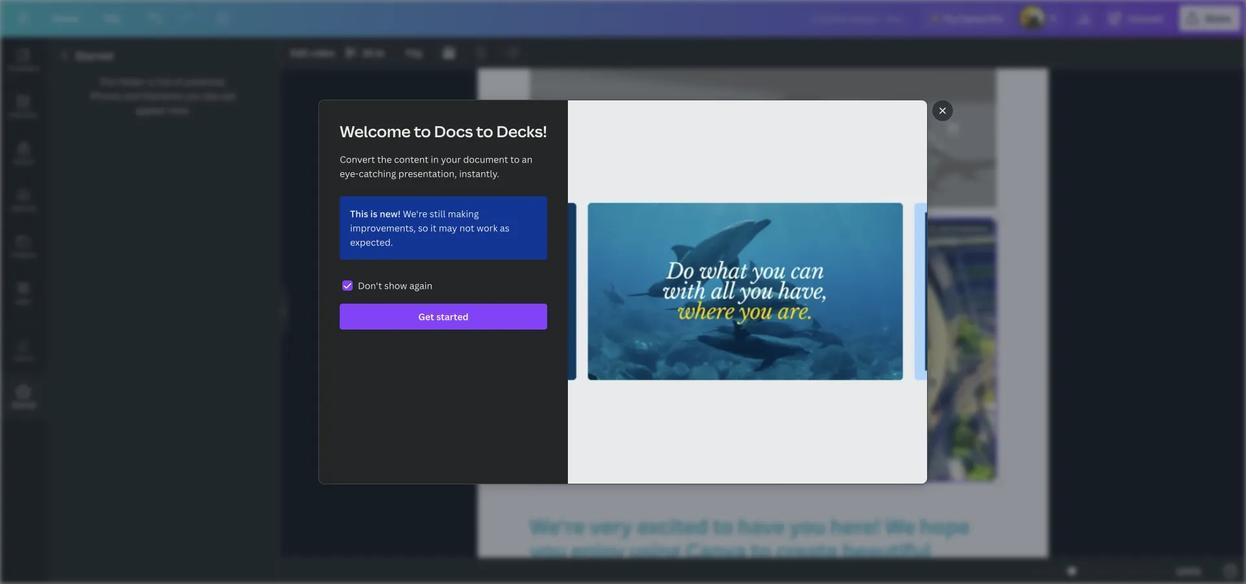Task type: locate. For each thing, give the bounding box(es) containing it.
full
[[157, 76, 171, 88]]

beautiful
[[842, 537, 931, 565]]

you left enjoy
[[530, 537, 566, 565]]

best
[[652, 116, 713, 161]]

0 horizontal spatial elements
[[9, 110, 38, 119]]

you for you
[[530, 537, 566, 565]]

remove watermarks
[[907, 224, 988, 233]]

we're
[[403, 208, 427, 220], [530, 512, 585, 541]]

uploads
[[10, 204, 36, 212]]

1 vertical spatial this
[[350, 208, 368, 220]]

charts button
[[0, 327, 47, 374]]

convert inside 'convert the content in your document to an eye-catching presentation, instantly.'
[[340, 153, 375, 166]]

decks!
[[496, 121, 547, 142]]

this up photos
[[99, 76, 117, 88]]

still
[[430, 208, 446, 220]]

the
[[377, 153, 392, 166]]

1 horizontal spatial convert
[[1128, 12, 1164, 24]]

to
[[817, 116, 847, 161], [414, 121, 431, 142], [476, 121, 493, 142], [510, 153, 520, 166], [713, 512, 733, 541], [751, 537, 771, 565]]

convert for convert
[[1128, 12, 1164, 24]]

to left have
[[713, 512, 733, 541]]

0 vertical spatial this
[[99, 76, 117, 88]]

new!
[[380, 208, 401, 220]]

this up improvements,
[[350, 208, 368, 220]]

have
[[738, 512, 785, 541]]

side panel tab list
[[0, 37, 47, 421]]

1 vertical spatial we're
[[530, 512, 585, 541]]

you right have
[[789, 512, 826, 541]]

1 vertical spatial canva
[[685, 537, 746, 565]]

so
[[418, 222, 428, 234]]

we're left very
[[530, 512, 585, 541]]

elements down full
[[142, 90, 183, 102]]

to left an
[[510, 153, 520, 166]]

welcome
[[340, 121, 411, 142]]

is left full
[[148, 76, 155, 88]]

0 vertical spatial starred
[[75, 49, 113, 63]]

presentation,
[[398, 168, 457, 180]]

1 horizontal spatial we're
[[530, 512, 585, 541]]

canva right try
[[959, 12, 986, 24]]

0 horizontal spatial this
[[99, 76, 117, 88]]

0 vertical spatial is
[[148, 76, 155, 88]]

0 horizontal spatial is
[[148, 76, 155, 88]]

"the best is yet to come."
[[565, 116, 962, 161]]

1 horizontal spatial elements
[[142, 90, 183, 102]]

we're inside 'we're very excited to have you here! we hope you enjoy using canva to create beautiful documents.'
[[530, 512, 585, 541]]

is left new!
[[370, 208, 377, 220]]

canva
[[959, 12, 986, 24], [685, 537, 746, 565]]

here!
[[830, 512, 880, 541]]

create
[[776, 537, 838, 565]]

0 horizontal spatial convert
[[340, 153, 375, 166]]

excited
[[637, 512, 708, 541]]

is
[[148, 76, 155, 88], [725, 116, 748, 161], [370, 208, 377, 220]]

hope
[[920, 512, 970, 541]]

you left like
[[185, 90, 202, 102]]

to left create
[[751, 537, 771, 565]]

flip button
[[401, 42, 428, 63]]

will
[[221, 90, 236, 102]]

we're up so
[[403, 208, 427, 220]]

1 horizontal spatial canva
[[959, 12, 986, 24]]

uploads button
[[0, 177, 47, 224]]

elements up brand button
[[9, 110, 38, 119]]

0 vertical spatial we're
[[403, 208, 427, 220]]

is for folder
[[148, 76, 155, 88]]

1 vertical spatial starred
[[12, 401, 35, 409]]

to right yet
[[817, 116, 847, 161]]

show
[[384, 280, 407, 292]]

starred button
[[0, 374, 47, 421]]

1 vertical spatial convert
[[340, 153, 375, 166]]

1 horizontal spatial this
[[350, 208, 368, 220]]

1 vertical spatial is
[[725, 116, 748, 161]]

elements
[[142, 90, 183, 102], [9, 110, 38, 119]]

convert button
[[1102, 5, 1174, 31]]

0 vertical spatial canva
[[959, 12, 986, 24]]

2 horizontal spatial is
[[725, 116, 748, 161]]

in
[[431, 153, 439, 166]]

0 horizontal spatial we're
[[403, 208, 427, 220]]

very
[[589, 512, 632, 541]]

improvements,
[[350, 222, 416, 234]]

projects button
[[0, 224, 47, 270]]

remove
[[907, 224, 937, 233]]

canva right using
[[685, 537, 746, 565]]

starred down charts at the left of the page
[[12, 401, 35, 409]]

started
[[436, 311, 469, 323]]

0 horizontal spatial starred
[[12, 401, 35, 409]]

0 horizontal spatial you
[[185, 90, 202, 102]]

canva inside button
[[959, 12, 986, 24]]

starred up photos
[[75, 49, 113, 63]]

appear
[[136, 104, 166, 116]]

we're inside the we're still making improvements, so it may not work as expected.
[[403, 208, 427, 220]]

0 horizontal spatial canva
[[685, 537, 746, 565]]

main menu bar
[[0, 0, 1246, 37]]

this inside this folder is full of potential. photos and elements you like will appear here.
[[99, 76, 117, 88]]

it
[[430, 222, 437, 234]]

1 horizontal spatial is
[[370, 208, 377, 220]]

1 vertical spatial elements
[[9, 110, 38, 119]]

templates
[[7, 64, 40, 72]]

is left yet
[[725, 116, 748, 161]]

canva inside 'we're very excited to have you here! we hope you enjoy using canva to create beautiful documents.'
[[685, 537, 746, 565]]

convert
[[1128, 12, 1164, 24], [340, 153, 375, 166]]

this
[[99, 76, 117, 88], [350, 208, 368, 220]]

2 vertical spatial is
[[370, 208, 377, 220]]

1 horizontal spatial you
[[530, 537, 566, 565]]

content
[[394, 153, 429, 166]]

0 vertical spatial elements
[[142, 90, 183, 102]]

starred
[[75, 49, 113, 63], [12, 401, 35, 409]]

0 vertical spatial convert
[[1128, 12, 1164, 24]]

try
[[943, 12, 957, 24]]

welcome to docs to decks!
[[340, 121, 547, 142]]

2 horizontal spatial you
[[789, 512, 826, 541]]

convert inside button
[[1128, 12, 1164, 24]]

catching
[[359, 168, 396, 180]]

is inside this folder is full of potential. photos and elements you like will appear here.
[[148, 76, 155, 88]]

you for potential.
[[185, 90, 202, 102]]

you inside this folder is full of potential. photos and elements you like will appear here.
[[185, 90, 202, 102]]

convert the content in your document to an eye-catching presentation, instantly.
[[340, 153, 533, 180]]

here.
[[169, 104, 191, 116]]



Task type: vqa. For each thing, say whether or not it's contained in the screenshot.
Your on the top of the page
yes



Task type: describe. For each thing, give the bounding box(es) containing it.
instantly.
[[459, 168, 499, 180]]

is for best
[[725, 116, 748, 161]]

we're for enjoy
[[530, 512, 585, 541]]

photos
[[90, 90, 121, 102]]

using
[[629, 537, 681, 565]]

19.3s button
[[341, 42, 390, 63]]

hide image
[[279, 280, 288, 342]]

apps
[[15, 297, 31, 306]]

brand
[[14, 157, 33, 166]]

apps button
[[0, 270, 47, 317]]

remove watermarks button
[[903, 224, 991, 234]]

elements inside button
[[9, 110, 38, 119]]

potential.
[[185, 76, 227, 88]]

docs
[[434, 121, 473, 142]]

1 horizontal spatial starred
[[75, 49, 113, 63]]

an
[[522, 153, 533, 166]]

again
[[409, 280, 433, 292]]

work
[[477, 222, 498, 234]]

your
[[441, 153, 461, 166]]

making
[[448, 208, 479, 220]]

charts
[[13, 354, 34, 363]]

we're very excited to have you here! we hope you enjoy using canva to create beautiful documents.
[[530, 512, 974, 585]]

convert for convert the content in your document to an eye-catching presentation, instantly.
[[340, 153, 375, 166]]

we're for expected.
[[403, 208, 427, 220]]

folder
[[119, 76, 145, 88]]

expected.
[[350, 236, 393, 249]]

don't show again
[[358, 280, 433, 292]]

elements button
[[0, 84, 47, 130]]

this is new!
[[350, 208, 401, 220]]

don't
[[358, 280, 382, 292]]

this folder is full of potential. photos and elements you like will appear here.
[[90, 76, 236, 116]]

home link
[[41, 5, 89, 31]]

pro
[[988, 12, 1003, 24]]

try canva pro
[[943, 12, 1003, 24]]

this for is
[[350, 208, 368, 220]]

starred inside starred button
[[12, 401, 35, 409]]

templates button
[[0, 37, 47, 84]]

eye-
[[340, 168, 359, 180]]

documents.
[[530, 562, 646, 585]]

not
[[459, 222, 474, 234]]

to up content
[[414, 121, 431, 142]]

get
[[418, 311, 434, 323]]

watermarks
[[938, 224, 988, 233]]

get started button
[[340, 304, 547, 330]]

to inside 'convert the content in your document to an eye-catching presentation, instantly.'
[[510, 153, 520, 166]]

this for folder
[[99, 76, 117, 88]]

of
[[173, 76, 183, 88]]

"the
[[565, 116, 641, 161]]

home
[[52, 12, 78, 24]]

yet
[[759, 116, 806, 161]]

elements inside this folder is full of potential. photos and elements you like will appear here.
[[142, 90, 183, 102]]

enjoy
[[571, 537, 625, 565]]

document
[[463, 153, 508, 166]]

come."
[[859, 116, 962, 161]]

to up document
[[476, 121, 493, 142]]

get started
[[418, 311, 469, 323]]

as
[[500, 222, 509, 234]]

may
[[439, 222, 457, 234]]

like
[[204, 90, 219, 102]]

flip
[[406, 46, 422, 59]]

brand button
[[0, 130, 47, 177]]

we're still making improvements, so it may not work as expected.
[[350, 208, 509, 249]]

projects
[[10, 250, 36, 259]]

try canva pro button
[[921, 5, 1014, 31]]

19.3s
[[362, 46, 385, 59]]

Design title text field
[[800, 5, 915, 31]]

we
[[885, 512, 915, 541]]

and
[[124, 90, 140, 102]]



